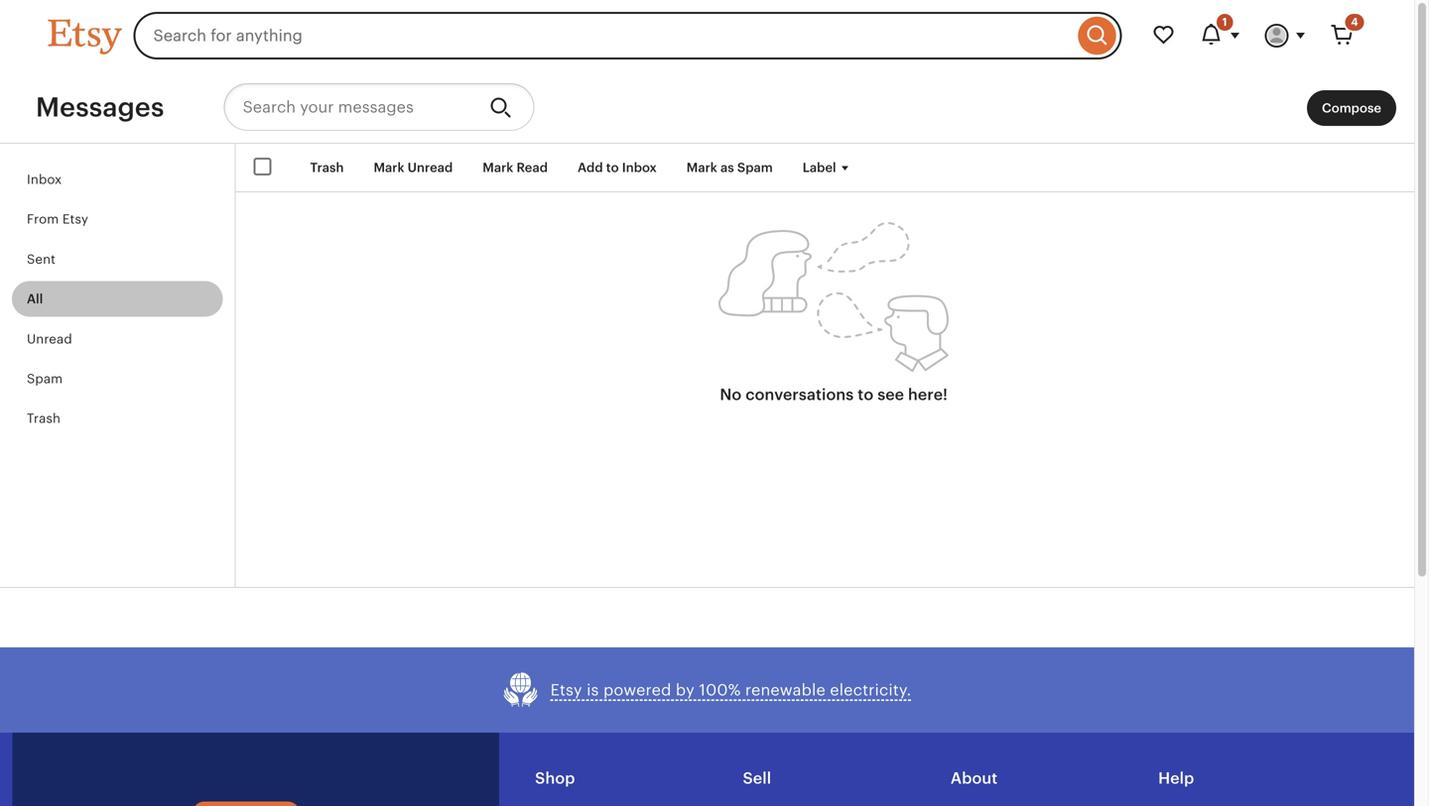 Task type: describe. For each thing, give the bounding box(es) containing it.
trash button
[[295, 150, 359, 186]]

1 vertical spatial trash
[[27, 411, 61, 426]]

about
[[951, 770, 998, 788]]

mark for mark read
[[483, 160, 513, 175]]

0 horizontal spatial unread
[[27, 332, 72, 347]]

from
[[27, 212, 59, 227]]

here!
[[908, 386, 948, 404]]

0 horizontal spatial etsy
[[62, 212, 88, 227]]

Search for anything text field
[[133, 12, 1073, 60]]

renewable
[[745, 682, 826, 700]]

to inside button
[[606, 160, 619, 175]]

conversations
[[746, 386, 854, 404]]

trash inside "button"
[[310, 160, 344, 175]]

by
[[676, 682, 695, 700]]

etsy is powered by 100% renewable electricity. button
[[503, 672, 911, 710]]

etsy inside 'button'
[[550, 682, 582, 700]]

from etsy
[[27, 212, 88, 227]]

label button
[[788, 150, 869, 186]]

add
[[578, 160, 603, 175]]

mark read
[[483, 160, 548, 175]]

0 horizontal spatial spam
[[27, 372, 63, 386]]

banner containing 1
[[12, 0, 1402, 71]]

help
[[1158, 770, 1194, 788]]

trash link
[[12, 401, 223, 437]]

is
[[587, 682, 599, 700]]

messages
[[36, 92, 164, 123]]

as
[[721, 160, 734, 175]]



Task type: vqa. For each thing, say whether or not it's contained in the screenshot.
Mark related to Mark Read
yes



Task type: locate. For each thing, give the bounding box(es) containing it.
mark left read
[[483, 160, 513, 175]]

3 mark from the left
[[687, 160, 717, 175]]

electricity.
[[830, 682, 911, 700]]

etsy right from
[[62, 212, 88, 227]]

1 horizontal spatial etsy
[[550, 682, 582, 700]]

none search field inside banner
[[133, 12, 1122, 60]]

0 vertical spatial unread
[[408, 160, 453, 175]]

mark left as on the top right
[[687, 160, 717, 175]]

0 vertical spatial etsy
[[62, 212, 88, 227]]

all
[[27, 292, 43, 307]]

inbox link
[[12, 162, 223, 198]]

0 vertical spatial trash
[[310, 160, 344, 175]]

0 horizontal spatial mark
[[374, 160, 404, 175]]

label
[[803, 160, 836, 175]]

banner
[[12, 0, 1402, 71]]

1 button
[[1187, 12, 1253, 60]]

no
[[720, 386, 742, 404]]

no conversations to see here!
[[720, 386, 948, 404]]

1 horizontal spatial unread
[[408, 160, 453, 175]]

etsy left is
[[550, 682, 582, 700]]

mark
[[374, 160, 404, 175], [483, 160, 513, 175], [687, 160, 717, 175]]

inbox inside button
[[622, 160, 657, 175]]

unread
[[408, 160, 453, 175], [27, 332, 72, 347]]

page 1 image
[[719, 222, 949, 373]]

to
[[606, 160, 619, 175], [858, 386, 874, 404]]

unread link
[[12, 321, 223, 357]]

1
[[1223, 16, 1227, 28]]

sell
[[743, 770, 771, 788]]

Search your messages text field
[[224, 83, 474, 131]]

to left see
[[858, 386, 874, 404]]

1 horizontal spatial trash
[[310, 160, 344, 175]]

spam link
[[12, 361, 223, 397]]

add to inbox
[[578, 160, 657, 175]]

1 horizontal spatial spam
[[737, 160, 773, 175]]

None search field
[[133, 12, 1122, 60]]

unread inside button
[[408, 160, 453, 175]]

inbox right the add
[[622, 160, 657, 175]]

trash
[[310, 160, 344, 175], [27, 411, 61, 426]]

trash down spam link
[[27, 411, 61, 426]]

1 vertical spatial to
[[858, 386, 874, 404]]

1 horizontal spatial to
[[858, 386, 874, 404]]

2 horizontal spatial mark
[[687, 160, 717, 175]]

2 mark from the left
[[483, 160, 513, 175]]

compose
[[1322, 101, 1381, 116]]

see
[[878, 386, 904, 404]]

mark for mark as spam
[[687, 160, 717, 175]]

spam
[[737, 160, 773, 175], [27, 372, 63, 386]]

mark unread button
[[359, 150, 468, 186]]

0 horizontal spatial to
[[606, 160, 619, 175]]

1 horizontal spatial mark
[[483, 160, 513, 175]]

spam inside button
[[737, 160, 773, 175]]

read
[[517, 160, 548, 175]]

mark for mark unread
[[374, 160, 404, 175]]

1 vertical spatial unread
[[27, 332, 72, 347]]

inbox up from
[[27, 172, 62, 187]]

unread left the mark read
[[408, 160, 453, 175]]

from etsy link
[[12, 202, 223, 238]]

1 vertical spatial spam
[[27, 372, 63, 386]]

sent link
[[12, 242, 223, 277]]

4 link
[[1318, 12, 1366, 60]]

powered
[[603, 682, 671, 700]]

1 mark from the left
[[374, 160, 404, 175]]

mark right trash "button"
[[374, 160, 404, 175]]

1 vertical spatial etsy
[[550, 682, 582, 700]]

etsy
[[62, 212, 88, 227], [550, 682, 582, 700]]

spam right as on the top right
[[737, 160, 773, 175]]

etsy is powered by 100% renewable electricity.
[[550, 682, 911, 700]]

trash down search your messages text box
[[310, 160, 344, 175]]

shop
[[535, 770, 575, 788]]

all link
[[12, 281, 223, 317]]

mark read button
[[468, 150, 563, 186]]

0 vertical spatial spam
[[737, 160, 773, 175]]

100%
[[699, 682, 741, 700]]

sent
[[27, 252, 56, 267]]

inbox
[[622, 160, 657, 175], [27, 172, 62, 187]]

0 horizontal spatial trash
[[27, 411, 61, 426]]

mark unread
[[374, 160, 453, 175]]

0 vertical spatial to
[[606, 160, 619, 175]]

spam down all
[[27, 372, 63, 386]]

mark as spam button
[[672, 150, 788, 186]]

add to inbox button
[[563, 150, 672, 186]]

4
[[1351, 16, 1358, 28]]

unread down all
[[27, 332, 72, 347]]

compose button
[[1307, 90, 1396, 126]]

to right the add
[[606, 160, 619, 175]]

mark as spam
[[687, 160, 773, 175]]

0 horizontal spatial inbox
[[27, 172, 62, 187]]

1 horizontal spatial inbox
[[622, 160, 657, 175]]



